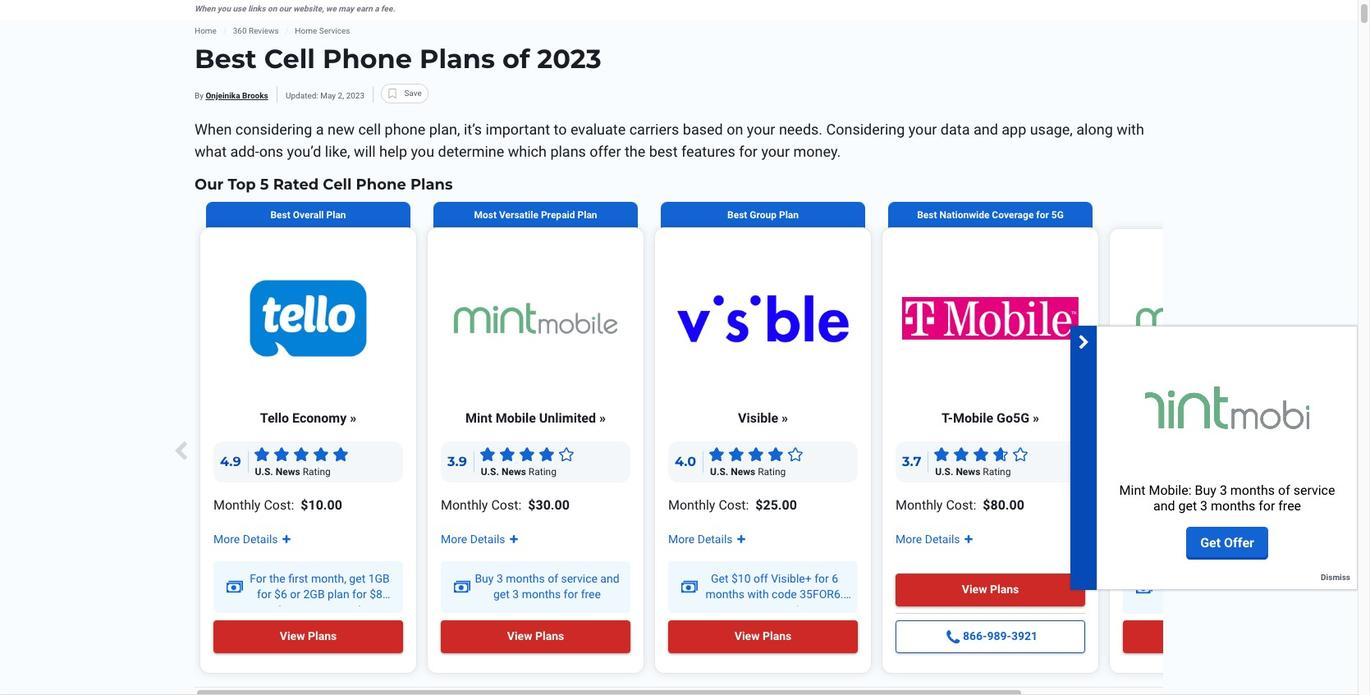 Task type: locate. For each thing, give the bounding box(es) containing it.
terms
[[742, 604, 775, 617]]

1 home from the left
[[195, 26, 217, 35]]

mint for mint mobile unlimited »
[[466, 411, 492, 426]]

monthly down the 4.0
[[668, 498, 716, 513]]

you down phone at the top
[[411, 143, 434, 160]]

1 news from the left
[[276, 467, 300, 478]]

more for monthly cost: $10.00
[[214, 533, 240, 546]]

the inside for the first month, get 1gb for $6 or 2gb plan for $8 (new customers)
[[269, 572, 285, 585]]

1 vertical spatial a
[[316, 121, 324, 138]]

buy 3 months of service and get 3 months for free
[[475, 572, 620, 601], [1157, 573, 1302, 602]]

35for6.
[[800, 588, 844, 601]]

details for $80.00
[[925, 533, 960, 546]]

you
[[217, 4, 231, 13], [411, 143, 434, 160]]

3 news from the left
[[731, 467, 756, 478]]

1 horizontal spatial mobile
[[953, 411, 994, 426]]

more details link up for at the left of the page
[[214, 529, 292, 548]]

monthly down 3.7 at bottom right
[[896, 498, 943, 513]]

0 horizontal spatial the
[[269, 572, 285, 585]]

1 horizontal spatial buy 3 months of service and get 3 months for free
[[1157, 573, 1302, 602]]

view plans link for monthly cost: $25.00
[[668, 621, 858, 654]]

for inside mint mobile: buy 3 months of service and get 3 months for free
[[1259, 498, 1276, 514]]

buy 3 months of service and get 3 months for free down get offer link
[[1157, 573, 1302, 602]]

u.s. news rating down 4.0 out of 5 "element"
[[710, 467, 786, 478]]

0 horizontal spatial buy 3 months of service and get 3 months for free
[[475, 572, 620, 601]]

1 vertical spatial when
[[195, 121, 232, 138]]

services
[[319, 26, 350, 35]]

website,
[[293, 4, 324, 13]]

buy down monthly cost:
[[1157, 573, 1176, 586]]

with right the along
[[1117, 121, 1145, 138]]

0 horizontal spatial get
[[711, 572, 729, 585]]

cost: left $80.00
[[946, 498, 977, 513]]

1 horizontal spatial home
[[295, 26, 317, 35]]

buy 3 months of service and get 3 months for free down $30.00
[[475, 572, 620, 601]]

rating
[[303, 467, 331, 478], [529, 467, 557, 478], [758, 467, 786, 478], [983, 467, 1011, 478]]

monthly down 4.9
[[214, 498, 261, 513]]

u.s. news rating down 3.7 out of 5 "element"
[[935, 467, 1011, 478]]

mint up mobile:
[[1145, 412, 1172, 427]]

cost: down mobile:
[[1174, 499, 1204, 514]]

our top 5 rated cell phone plans
[[195, 176, 453, 194]]

best down 360
[[195, 43, 257, 75]]

more details link down monthly cost: $80.00
[[896, 529, 975, 548]]

the up $6
[[269, 572, 285, 585]]

cost: for $30.00
[[491, 498, 522, 513]]

visible »
[[738, 411, 788, 426]]

2 horizontal spatial mobile
[[1175, 412, 1216, 427]]

1 vertical spatial the
[[269, 572, 285, 585]]

earn
[[356, 4, 373, 13]]

0 horizontal spatial 2023
[[346, 91, 365, 100]]

cost: left $25.00
[[719, 498, 749, 513]]

4.0 out of 5 element
[[707, 445, 806, 465]]

your
[[747, 121, 776, 138], [909, 121, 937, 138], [762, 143, 790, 160]]

home left 360
[[195, 26, 217, 35]]

you inside when considering a new cell phone plan, it's important to evaluate carriers based on your needs. considering your data and app usage, along with what add-ons you'd like, will help you determine which plans offer the best features for your money.
[[411, 143, 434, 160]]

months
[[1231, 483, 1275, 498], [1211, 498, 1256, 514], [506, 572, 545, 585], [1188, 573, 1227, 586], [522, 588, 561, 601], [706, 588, 745, 601], [1204, 589, 1243, 602]]

rating for $10.00
[[303, 467, 331, 478]]

more for monthly cost: $25.00
[[668, 533, 695, 546]]

best left overall
[[270, 209, 291, 221]]

best cell phone plans of 2023
[[195, 43, 602, 75]]

mint for mint mobile: buy 3 months of service and get 3 months for free
[[1120, 483, 1146, 498]]

you'd
[[287, 143, 321, 160]]

for
[[739, 143, 758, 160], [1037, 209, 1049, 221], [1259, 498, 1276, 514], [815, 572, 829, 585], [257, 588, 272, 601], [352, 588, 367, 601], [564, 588, 578, 601], [1246, 589, 1261, 602]]

view plans link
[[896, 574, 1086, 607], [214, 621, 403, 654], [441, 621, 631, 654], [668, 621, 858, 654]]

3 u.s. from the left
[[710, 467, 729, 478]]

4.0
[[675, 454, 697, 470]]

| left the save button
[[371, 82, 376, 105]]

mint up monthly cost:
[[1120, 483, 1146, 498]]

u.s. right the 4.0
[[710, 467, 729, 478]]

1 vertical spatial phone
[[356, 176, 406, 194]]

u.s. right 3.7 at bottom right
[[935, 467, 954, 478]]

based
[[683, 121, 723, 138]]

0 horizontal spatial home
[[195, 26, 217, 35]]

cost: left $10.00
[[264, 498, 294, 513]]

news for $80.00
[[956, 467, 981, 478]]

mobile for 15gb
[[1175, 412, 1216, 427]]

best overall plan
[[270, 209, 346, 221]]

view plans
[[962, 583, 1019, 596], [280, 630, 337, 643], [507, 630, 564, 643], [735, 630, 792, 643]]

1 vertical spatial get
[[711, 572, 729, 585]]

4 u.s. news rating from the left
[[935, 467, 1011, 478]]

1 horizontal spatial buy
[[1157, 573, 1176, 586]]

0 vertical spatial cell
[[264, 43, 315, 75]]

mint for mint mobile 15gb plan »
[[1145, 412, 1172, 427]]

1 vertical spatial cell
[[323, 176, 352, 194]]

monthly down 3.9
[[441, 498, 488, 513]]

details down monthly cost: $30.00
[[470, 533, 505, 546]]

3 rating from the left
[[758, 467, 786, 478]]

cost:
[[264, 498, 294, 513], [491, 498, 522, 513], [719, 498, 749, 513], [946, 498, 977, 513], [1174, 499, 1204, 514]]

free for mint mobile 15gb plan »
[[1263, 589, 1283, 602]]

4 news from the left
[[956, 467, 981, 478]]

cost: for $10.00
[[264, 498, 294, 513]]

plan right 'prepaid'
[[578, 209, 597, 221]]

1 horizontal spatial cell
[[323, 176, 352, 194]]

2 horizontal spatial buy
[[1195, 483, 1217, 498]]

more details
[[214, 533, 281, 546], [441, 533, 508, 546], [668, 533, 736, 546], [896, 533, 963, 546], [1123, 534, 1191, 547]]

1 horizontal spatial with
[[1117, 121, 1145, 138]]

news down 4.9 out of 5 element
[[276, 467, 300, 478]]

2023
[[537, 43, 602, 75], [346, 91, 365, 100]]

use
[[233, 4, 246, 13]]

2 rating from the left
[[529, 467, 557, 478]]

with inside the get $10 off visible+ for 6 months with code 35for6. terms apply.
[[748, 588, 769, 601]]

will
[[354, 143, 376, 160]]

tello economy »
[[260, 411, 357, 426]]

plan inside mint mobile 15gb plan » link
[[1255, 412, 1281, 427]]

more down monthly cost: $10.00
[[214, 533, 240, 546]]

1 u.s. news rating from the left
[[255, 467, 331, 478]]

1 horizontal spatial you
[[411, 143, 434, 160]]

rating for $25.00
[[758, 467, 786, 478]]

1 horizontal spatial the
[[625, 143, 646, 160]]

» right 15gb
[[1284, 412, 1291, 427]]

phone down "services"
[[323, 43, 412, 75]]

buy right mobile:
[[1195, 483, 1217, 498]]

rating down 4.9 out of 5 element
[[303, 467, 331, 478]]

u.s. for 4.0
[[710, 467, 729, 478]]

view for monthly cost: $10.00
[[280, 630, 305, 643]]

more details link down monthly cost: $25.00
[[668, 529, 747, 548]]

0 horizontal spatial with
[[748, 588, 769, 601]]

with inside when considering a new cell phone plan, it's important to evaluate carriers based on your needs. considering your data and app usage, along with what add-ons you'd like, will help you determine which plans offer the best features for your money.
[[1117, 121, 1145, 138]]

a left new at the top left of the page
[[316, 121, 324, 138]]

2023 inside by onjeinika brooks | updated: may 2, 2023 |
[[346, 91, 365, 100]]

u.s. right 3.9
[[481, 467, 499, 478]]

4.9
[[220, 454, 241, 470]]

monthly for monthly cost: $80.00
[[896, 498, 943, 513]]

0 horizontal spatial cell
[[264, 43, 315, 75]]

buy for mint mobile 15gb plan »
[[1157, 573, 1176, 586]]

2023 up to
[[537, 43, 602, 75]]

home for home
[[195, 26, 217, 35]]

1 horizontal spatial 2023
[[537, 43, 602, 75]]

more details link for monthly cost: $10.00
[[214, 529, 292, 548]]

onjeinika brooks link
[[206, 91, 268, 100]]

details down monthly cost: $10.00
[[243, 533, 278, 546]]

mint mobile 15gb plan »
[[1145, 412, 1291, 427]]

the left best
[[625, 143, 646, 160]]

best left nationwide at the right
[[917, 209, 937, 221]]

monthly
[[214, 498, 261, 513], [441, 498, 488, 513], [668, 498, 716, 513], [896, 498, 943, 513], [1123, 499, 1171, 514]]

details for $25.00
[[698, 533, 733, 546]]

0 horizontal spatial buy 3 months of service and get 3 months for free link
[[448, 568, 624, 607]]

fee.
[[381, 4, 395, 13]]

a
[[375, 4, 379, 13], [316, 121, 324, 138]]

more details down monthly cost: $80.00
[[896, 533, 963, 546]]

more details link down monthly cost:
[[1123, 530, 1202, 549]]

when
[[195, 4, 215, 13], [195, 121, 232, 138]]

1 vertical spatial with
[[748, 588, 769, 601]]

news down 3.7 out of 5 "element"
[[956, 467, 981, 478]]

plan right 15gb
[[1255, 412, 1281, 427]]

mint up 3.9
[[466, 411, 492, 426]]

2 when from the top
[[195, 121, 232, 138]]

your left data
[[909, 121, 937, 138]]

cost: left $30.00
[[491, 498, 522, 513]]

and inside mint mobile: buy 3 months of service and get 3 months for free
[[1154, 498, 1175, 514]]

0 horizontal spatial service
[[561, 572, 598, 585]]

buy 3 months of service and get 3 months for free for unlimited
[[475, 572, 620, 601]]

1 horizontal spatial a
[[375, 4, 379, 13]]

1 rating from the left
[[303, 467, 331, 478]]

more down monthly cost: $25.00
[[668, 533, 695, 546]]

the
[[625, 143, 646, 160], [269, 572, 285, 585]]

1 horizontal spatial buy 3 months of service and get 3 months for free link
[[1130, 569, 1306, 608]]

when up home link
[[195, 4, 215, 13]]

when up the what
[[195, 121, 232, 138]]

0 vertical spatial a
[[375, 4, 379, 13]]

2,
[[338, 91, 344, 100]]

details down monthly cost: $80.00
[[925, 533, 960, 546]]

free for mint mobile unlimited »
[[581, 588, 601, 601]]

more details link
[[214, 529, 292, 548], [441, 529, 520, 548], [668, 529, 747, 548], [896, 529, 975, 548], [1123, 530, 1202, 549]]

updated:
[[286, 91, 318, 100]]

details down monthly cost: $25.00
[[698, 533, 733, 546]]

buy for mint mobile unlimited »
[[475, 572, 494, 585]]

by onjeinika brooks | updated: may 2, 2023 |
[[195, 82, 376, 105]]

may
[[320, 91, 336, 100]]

free inside mint mobile: buy 3 months of service and get 3 months for free
[[1279, 498, 1302, 514]]

rating for $30.00
[[529, 467, 557, 478]]

2 u.s. from the left
[[481, 467, 499, 478]]

monthly down mobile:
[[1123, 499, 1171, 514]]

u.s. news rating down 4.9 out of 5 element
[[255, 467, 331, 478]]

monthly cost: $25.00
[[668, 498, 797, 513]]

u.s.
[[255, 467, 273, 478], [481, 467, 499, 478], [710, 467, 729, 478], [935, 467, 954, 478]]

plan
[[326, 209, 346, 221], [578, 209, 597, 221], [779, 209, 799, 221], [1255, 412, 1281, 427]]

more details for monthly cost: $10.00
[[214, 533, 281, 546]]

get inside the get $10 off visible+ for 6 months with code 35for6. terms apply.
[[711, 572, 729, 585]]

2 home from the left
[[295, 26, 317, 35]]

2 horizontal spatial service
[[1294, 483, 1336, 498]]

more details up for at the left of the page
[[214, 533, 281, 546]]

360
[[233, 26, 247, 35]]

cell up by onjeinika brooks | updated: may 2, 2023 | on the left of page
[[264, 43, 315, 75]]

t-
[[942, 411, 953, 426]]

monthly cost: $30.00
[[441, 498, 570, 513]]

a left fee.
[[375, 4, 379, 13]]

0 vertical spatial on
[[268, 4, 277, 13]]

more details link for monthly cost: $25.00
[[668, 529, 747, 548]]

a inside when considering a new cell phone plan, it's important to evaluate carriers based on your needs. considering your data and app usage, along with what add-ons you'd like, will help you determine which plans offer the best features for your money.
[[316, 121, 324, 138]]

1 horizontal spatial service
[[1244, 573, 1280, 586]]

0 vertical spatial the
[[625, 143, 646, 160]]

0 vertical spatial get
[[1201, 535, 1221, 551]]

4 rating from the left
[[983, 467, 1011, 478]]

989-
[[987, 630, 1012, 643]]

best nationwide coverage for 5g
[[917, 209, 1064, 221]]

plan
[[328, 588, 350, 601]]

u.s. news rating for $30.00
[[481, 467, 557, 478]]

buy down monthly cost: $30.00
[[475, 572, 494, 585]]

3 u.s. news rating from the left
[[710, 467, 786, 478]]

get left offer
[[1201, 535, 1221, 551]]

view plans for monthly cost: $30.00
[[507, 630, 564, 643]]

phone
[[385, 121, 426, 138]]

2023 right 2,
[[346, 91, 365, 100]]

1 u.s. from the left
[[255, 467, 273, 478]]

by
[[195, 91, 204, 100]]

4.9 out of 5 element
[[252, 445, 350, 465]]

1 when from the top
[[195, 4, 215, 13]]

u.s. news rating for $25.00
[[710, 467, 786, 478]]

you left use
[[217, 4, 231, 13]]

3.7
[[902, 454, 922, 470]]

more details link for monthly cost: $80.00
[[896, 529, 975, 548]]

360 reviews link
[[233, 26, 279, 36]]

and
[[974, 121, 998, 138], [1154, 498, 1175, 514], [601, 572, 620, 585], [1283, 573, 1302, 586]]

2gb
[[303, 588, 325, 601]]

get
[[1201, 535, 1221, 551], [711, 572, 729, 585]]

view plans for monthly cost: $25.00
[[735, 630, 792, 643]]

tello economy » link
[[214, 409, 403, 429]]

cell
[[358, 121, 381, 138]]

view plans for monthly cost: $10.00
[[280, 630, 337, 643]]

with up terms at the right bottom
[[748, 588, 769, 601]]

more details link down monthly cost: $30.00
[[441, 529, 520, 548]]

view for monthly cost: $25.00
[[735, 630, 760, 643]]

off
[[754, 572, 768, 585]]

| right brooks
[[275, 82, 279, 105]]

when inside when considering a new cell phone plan, it's important to evaluate carriers based on your needs. considering your data and app usage, along with what add-ons you'd like, will help you determine which plans offer the best features for your money.
[[195, 121, 232, 138]]

mint inside mint mobile: buy 3 months of service and get 3 months for free
[[1120, 483, 1146, 498]]

2 u.s. news rating from the left
[[481, 467, 557, 478]]

phone
[[323, 43, 412, 75], [356, 176, 406, 194]]

t-mobile go5g »
[[942, 411, 1040, 426]]

news down 4.0 out of 5 "element"
[[731, 467, 756, 478]]

0 vertical spatial when
[[195, 4, 215, 13]]

0 horizontal spatial |
[[275, 82, 279, 105]]

buy
[[1195, 483, 1217, 498], [475, 572, 494, 585], [1157, 573, 1176, 586]]

unlimited
[[539, 411, 596, 426]]

best left 'group'
[[728, 209, 748, 221]]

best for best group plan
[[728, 209, 748, 221]]

cell down the like,
[[323, 176, 352, 194]]

0 horizontal spatial on
[[268, 4, 277, 13]]

0 horizontal spatial buy
[[475, 572, 494, 585]]

on left 'our'
[[268, 4, 277, 13]]

0 horizontal spatial mobile
[[496, 411, 536, 426]]

when for when you use links on our website, we may earn a fee.
[[195, 4, 215, 13]]

home services link
[[295, 26, 350, 36]]

save button
[[381, 84, 428, 104]]

mobile up 3.9 out of 5 element
[[496, 411, 536, 426]]

plans
[[550, 143, 586, 160]]

get left $10
[[711, 572, 729, 585]]

rating down 3.9 out of 5 element
[[529, 467, 557, 478]]

view for monthly cost: $30.00
[[507, 630, 533, 643]]

home down website,
[[295, 26, 317, 35]]

2 news from the left
[[502, 467, 526, 478]]

more down monthly cost: $80.00
[[896, 533, 922, 546]]

get for get offer
[[1201, 535, 1221, 551]]

1 horizontal spatial get
[[1201, 535, 1221, 551]]

4 u.s. from the left
[[935, 467, 954, 478]]

on right based
[[727, 121, 743, 138]]

news for $30.00
[[502, 467, 526, 478]]

1 horizontal spatial |
[[371, 82, 376, 105]]

more details down monthly cost: $25.00
[[668, 533, 736, 546]]

0 vertical spatial with
[[1117, 121, 1145, 138]]

for inside when considering a new cell phone plan, it's important to evaluate carriers based on your needs. considering your data and app usage, along with what add-ons you'd like, will help you determine which plans offer the best features for your money.
[[739, 143, 758, 160]]

news down 3.9 out of 5 element
[[502, 467, 526, 478]]

home
[[195, 26, 217, 35], [295, 26, 317, 35]]

u.s. news rating
[[255, 467, 331, 478], [481, 467, 557, 478], [710, 467, 786, 478], [935, 467, 1011, 478]]

0 horizontal spatial you
[[217, 4, 231, 13]]

1 horizontal spatial on
[[727, 121, 743, 138]]

service for mint mobile unlimited »
[[561, 572, 598, 585]]

u.s. right 4.9
[[255, 467, 273, 478]]

1 vertical spatial 2023
[[346, 91, 365, 100]]

mint mobile unlimited » link
[[441, 409, 631, 429]]

buy inside mint mobile: buy 3 months of service and get 3 months for free
[[1195, 483, 1217, 498]]

more down monthly cost: $30.00
[[441, 533, 467, 546]]

1 vertical spatial you
[[411, 143, 434, 160]]

0 horizontal spatial a
[[316, 121, 324, 138]]

phone down help
[[356, 176, 406, 194]]

offer
[[1224, 535, 1255, 551]]

u.s. news rating down 3.9 out of 5 element
[[481, 467, 557, 478]]

rating down 4.0 out of 5 "element"
[[758, 467, 786, 478]]

mobile up 3.7 out of 5 "element"
[[953, 411, 994, 426]]

rating down 3.7 out of 5 "element"
[[983, 467, 1011, 478]]

866-989-3921
[[963, 630, 1038, 643]]

months inside the get $10 off visible+ for 6 months with code 35for6. terms apply.
[[706, 588, 745, 601]]

mobile left 15gb
[[1175, 412, 1216, 427]]

1 vertical spatial on
[[727, 121, 743, 138]]

more details down monthly cost: $30.00
[[441, 533, 508, 546]]

add-
[[230, 143, 259, 160]]



Task type: describe. For each thing, give the bounding box(es) containing it.
home for home services
[[295, 26, 317, 35]]

best for best nationwide coverage for 5g
[[917, 209, 937, 221]]

month,
[[311, 572, 346, 585]]

buy 3 months of service and get 3 months for free link for unlimited
[[448, 568, 624, 607]]

our
[[279, 4, 291, 13]]

3.7 out of 5 element
[[932, 445, 1031, 465]]

buy 3 months of service and get 3 months for free for 15gb
[[1157, 573, 1302, 602]]

» right "go5g" at bottom
[[1033, 411, 1040, 426]]

monthly cost: $80.00
[[896, 498, 1025, 513]]

get for get $10 off visible+ for 6 months with code 35for6. terms apply.
[[711, 572, 729, 585]]

get $10 off visible+ for 6 months with code 35for6. terms apply.
[[706, 572, 844, 617]]

rating for $80.00
[[983, 467, 1011, 478]]

money.
[[794, 143, 841, 160]]

view plans link for monthly cost: $30.00
[[441, 621, 631, 654]]

like,
[[325, 143, 350, 160]]

for inside the get $10 off visible+ for 6 months with code 35for6. terms apply.
[[815, 572, 829, 585]]

more details down monthly cost:
[[1123, 534, 1191, 547]]

0 vertical spatial you
[[217, 4, 231, 13]]

more details for monthly cost: $80.00
[[896, 533, 963, 546]]

360 reviews
[[233, 26, 279, 35]]

$80.00
[[983, 498, 1025, 513]]

on inside when considering a new cell phone plan, it's important to evaluate carriers based on your needs. considering your data and app usage, along with what add-ons you'd like, will help you determine which plans offer the best features for your money.
[[727, 121, 743, 138]]

we
[[326, 4, 337, 13]]

mobile for go5g
[[953, 411, 994, 426]]

monthly cost: $10.00
[[214, 498, 342, 513]]

u.s. for 4.9
[[255, 467, 273, 478]]

more details for monthly cost: $25.00
[[668, 533, 736, 546]]

and inside when considering a new cell phone plan, it's important to evaluate carriers based on your needs. considering your data and app usage, along with what add-ons you'd like, will help you determine which plans offer the best features for your money.
[[974, 121, 998, 138]]

$25.00
[[756, 498, 797, 513]]

2 | from the left
[[371, 82, 376, 105]]

3.9
[[448, 454, 467, 470]]

more down monthly cost:
[[1123, 534, 1150, 547]]

group
[[750, 209, 777, 221]]

u.s. for 3.7
[[935, 467, 954, 478]]

more for monthly cost: $80.00
[[896, 533, 922, 546]]

3.9 out of 5 element
[[478, 445, 576, 465]]

more details link for monthly cost: $30.00
[[441, 529, 520, 548]]

» right economy
[[350, 411, 357, 426]]

plan right overall
[[326, 209, 346, 221]]

more details for monthly cost: $30.00
[[441, 533, 508, 546]]

versatile
[[499, 209, 539, 221]]

866-989-3921 link
[[896, 621, 1086, 654]]

6
[[832, 572, 838, 585]]

or
[[290, 588, 301, 601]]

1gb
[[368, 572, 390, 585]]

5g
[[1052, 209, 1064, 221]]

service inside mint mobile: buy 3 months of service and get 3 months for free
[[1294, 483, 1336, 498]]

15gb
[[1219, 412, 1252, 427]]

of inside mint mobile: buy 3 months of service and get 3 months for free
[[1279, 483, 1291, 498]]

for the first month, get 1gb for $6 or 2gb plan for $8 (new customers)
[[250, 572, 390, 617]]

data
[[941, 121, 970, 138]]

service for mint mobile 15gb plan »
[[1244, 573, 1280, 586]]

news for $25.00
[[731, 467, 756, 478]]

mobile:
[[1149, 483, 1192, 498]]

1 | from the left
[[275, 82, 279, 105]]

monthly for monthly cost:
[[1123, 499, 1171, 514]]

get offer
[[1201, 535, 1255, 551]]

get offer link
[[1188, 533, 1268, 555]]

$6
[[274, 588, 287, 601]]

determine
[[438, 143, 504, 160]]

3921
[[1012, 630, 1038, 643]]

reviews
[[249, 26, 279, 35]]

» right visible
[[782, 411, 788, 426]]

for
[[250, 572, 266, 585]]

onjeinika
[[206, 91, 240, 100]]

save
[[404, 89, 422, 98]]

get $10 off visible+ for 6 months with code 35for6. terms apply. link
[[675, 568, 852, 617]]

economy
[[292, 411, 347, 426]]

monthly for monthly cost: $10.00
[[214, 498, 261, 513]]

0 vertical spatial 2023
[[537, 43, 602, 75]]

mint mobile 15gb plan » link
[[1123, 410, 1313, 430]]

monthly cost:
[[1123, 499, 1204, 514]]

more for monthly cost: $30.00
[[441, 533, 467, 546]]

get inside mint mobile: buy 3 months of service and get 3 months for free
[[1179, 498, 1197, 514]]

along
[[1077, 121, 1113, 138]]

view plans link for monthly cost: $10.00
[[214, 621, 403, 654]]

u.s. news rating for $80.00
[[935, 467, 1011, 478]]

cost: for $25.00
[[719, 498, 749, 513]]

plan,
[[429, 121, 460, 138]]

it's
[[464, 121, 482, 138]]

monthly for monthly cost: $25.00
[[668, 498, 716, 513]]

best for best overall plan
[[270, 209, 291, 221]]

home services
[[295, 26, 350, 35]]

u.s. for 3.9
[[481, 467, 499, 478]]

coverage
[[992, 209, 1034, 221]]

0 vertical spatial phone
[[323, 43, 412, 75]]

top
[[228, 176, 256, 194]]

customers)
[[305, 604, 363, 617]]

help
[[379, 143, 407, 160]]

needs.
[[779, 121, 823, 138]]

considering
[[827, 121, 905, 138]]

your left needs.
[[747, 121, 776, 138]]

first
[[288, 572, 308, 585]]

$8
[[370, 588, 383, 601]]

considering
[[236, 121, 312, 138]]

your down needs.
[[762, 143, 790, 160]]

dismiss
[[1321, 573, 1351, 582]]

mint mobile: buy 3 months of service and get 3 months for free
[[1120, 483, 1336, 514]]

when for when considering a new cell phone plan, it's important to evaluate carriers based on your needs. considering your data and app usage, along with what add-ons you'd like, will help you determine which plans offer the best features for your money.
[[195, 121, 232, 138]]

plan right 'group'
[[779, 209, 799, 221]]

may
[[339, 4, 354, 13]]

nationwide
[[940, 209, 990, 221]]

app
[[1002, 121, 1027, 138]]

get inside for the first month, get 1gb for $6 or 2gb plan for $8 (new customers)
[[349, 572, 366, 585]]

cost: for $80.00
[[946, 498, 977, 513]]

details for $30.00
[[470, 533, 505, 546]]

details for $10.00
[[243, 533, 278, 546]]

monthly for monthly cost: $30.00
[[441, 498, 488, 513]]

links
[[248, 4, 266, 13]]

visible
[[738, 411, 779, 426]]

the inside when considering a new cell phone plan, it's important to evaluate carriers based on your needs. considering your data and app usage, along with what add-ons you'd like, will help you determine which plans offer the best features for your money.
[[625, 143, 646, 160]]

for the first month, get 1gb for $6 or 2gb plan for $8 (new customers) link
[[220, 568, 397, 617]]

carriers
[[630, 121, 679, 138]]

» right unlimited
[[599, 411, 606, 426]]

apply.
[[777, 604, 807, 617]]

to
[[554, 121, 567, 138]]

visible+
[[771, 572, 812, 585]]

best for best cell phone plans of 2023
[[195, 43, 257, 75]]

$30.00
[[528, 498, 570, 513]]

go5g
[[997, 411, 1030, 426]]

mobile for unlimited
[[496, 411, 536, 426]]

news for $10.00
[[276, 467, 300, 478]]

5
[[260, 176, 269, 194]]

buy 3 months of service and get 3 months for free link for 15gb
[[1130, 569, 1306, 608]]

rated
[[273, 176, 319, 194]]

ons
[[259, 143, 283, 160]]

u.s. news rating for $10.00
[[255, 467, 331, 478]]

details down monthly cost:
[[1153, 534, 1188, 547]]

t-mobile go5g » link
[[896, 409, 1086, 429]]

evaluate
[[571, 121, 626, 138]]

important
[[486, 121, 550, 138]]

code
[[772, 588, 797, 601]]

visible » link
[[668, 409, 858, 429]]



Task type: vqa. For each thing, say whether or not it's contained in the screenshot.


